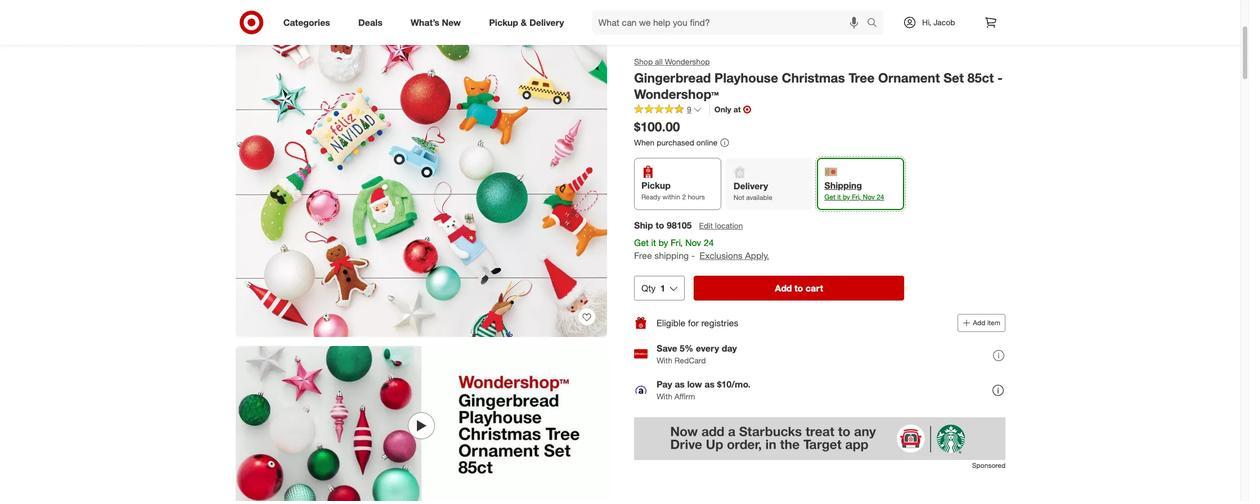 Task type: vqa. For each thing, say whether or not it's contained in the screenshot.
tarte Face Tape Foundation - 1.014 fl oz - Ulta Beauty's Try it on 'button'
no



Task type: locate. For each thing, give the bounding box(es) containing it.
0 vertical spatial -
[[997, 70, 1003, 86]]

pay as low as $10/mo. with affirm
[[656, 379, 750, 402]]

1 vertical spatial with
[[656, 392, 672, 402]]

0 horizontal spatial get
[[634, 238, 648, 249]]

0 vertical spatial get
[[824, 193, 835, 202]]

1 vertical spatial it
[[651, 238, 656, 249]]

$100.00
[[634, 119, 680, 135]]

9 link
[[634, 104, 702, 117]]

with
[[656, 356, 672, 366], [656, 392, 672, 402]]

to
[[655, 220, 664, 231], [794, 283, 803, 294]]

with inside save 5% every day with redcard
[[656, 356, 672, 366]]

What can we help you find? suggestions appear below search field
[[592, 10, 870, 35]]

pickup & delivery
[[489, 17, 564, 28]]

when
[[634, 138, 654, 148]]

delivery not available
[[733, 181, 772, 202]]

ready
[[641, 193, 660, 202]]

categories link
[[274, 10, 344, 35]]

shipping
[[824, 180, 862, 191]]

$10/mo.
[[717, 379, 750, 390]]

to for 98105
[[655, 220, 664, 231]]

it
[[837, 193, 841, 202], [651, 238, 656, 249]]

pickup left &
[[489, 17, 518, 28]]

wondershop™
[[634, 86, 719, 102]]

what's new
[[411, 17, 461, 28]]

affirm
[[674, 392, 695, 402]]

fri, down shipping
[[852, 193, 861, 202]]

1 vertical spatial get
[[634, 238, 648, 249]]

0 horizontal spatial by
[[658, 238, 668, 249]]

as right low
[[704, 379, 714, 390]]

add for add to cart
[[775, 283, 792, 294]]

0 vertical spatial fri,
[[852, 193, 861, 202]]

delivery inside the delivery not available
[[733, 181, 768, 192]]

add for add item
[[973, 319, 985, 327]]

add left "item"
[[973, 319, 985, 327]]

1
[[660, 283, 665, 294]]

- right shipping
[[691, 250, 695, 262]]

1 vertical spatial nov
[[685, 238, 701, 249]]

by down shipping
[[843, 193, 850, 202]]

it down shipping
[[837, 193, 841, 202]]

24
[[876, 193, 884, 202], [704, 238, 714, 249]]

at
[[733, 105, 741, 115]]

0 horizontal spatial fri,
[[670, 238, 683, 249]]

fri, up shipping
[[670, 238, 683, 249]]

-
[[997, 70, 1003, 86], [691, 250, 695, 262]]

nov inside shipping get it by fri, nov 24
[[863, 193, 875, 202]]

pay
[[656, 379, 672, 390]]

0 horizontal spatial pickup
[[489, 17, 518, 28]]

it inside shipping get it by fri, nov 24
[[837, 193, 841, 202]]

nov
[[863, 193, 875, 202], [685, 238, 701, 249]]

0 vertical spatial 24
[[876, 193, 884, 202]]

0 vertical spatial nov
[[863, 193, 875, 202]]

0 horizontal spatial nov
[[685, 238, 701, 249]]

9
[[687, 105, 691, 115]]

1 vertical spatial -
[[691, 250, 695, 262]]

what's
[[411, 17, 439, 28]]

pickup up ready
[[641, 180, 670, 191]]

1 horizontal spatial -
[[997, 70, 1003, 86]]

edit
[[699, 221, 713, 231]]

0 vertical spatial it
[[837, 193, 841, 202]]

1 horizontal spatial by
[[843, 193, 850, 202]]

registries
[[701, 318, 738, 329]]

0 vertical spatial with
[[656, 356, 672, 366]]

set
[[943, 70, 964, 86]]

0 horizontal spatial 24
[[704, 238, 714, 249]]

by
[[843, 193, 850, 202], [658, 238, 668, 249]]

gingerbread playhouse christmas tree ornament set 85ct - wondershop&#8482;, 1 of 5 image
[[235, 0, 607, 338]]

pickup ready within 2 hours
[[641, 180, 705, 202]]

1 horizontal spatial to
[[794, 283, 803, 294]]

by up shipping
[[658, 238, 668, 249]]

get down shipping
[[824, 193, 835, 202]]

delivery up available
[[733, 181, 768, 192]]

1 horizontal spatial nov
[[863, 193, 875, 202]]

as
[[674, 379, 684, 390], [704, 379, 714, 390]]

item
[[987, 319, 1000, 327]]

1 vertical spatial delivery
[[733, 181, 768, 192]]

to left cart
[[794, 283, 803, 294]]

0 vertical spatial by
[[843, 193, 850, 202]]

pickup inside pickup & delivery link
[[489, 17, 518, 28]]

get inside shipping get it by fri, nov 24
[[824, 193, 835, 202]]

save
[[656, 343, 677, 354]]

1 horizontal spatial add
[[973, 319, 985, 327]]

deals
[[358, 17, 382, 28]]

what's new link
[[401, 10, 475, 35]]

1 vertical spatial fri,
[[670, 238, 683, 249]]

1 horizontal spatial pickup
[[641, 180, 670, 191]]

0 vertical spatial to
[[655, 220, 664, 231]]

nov inside get it by fri, nov 24 free shipping - exclusions apply.
[[685, 238, 701, 249]]

with down save
[[656, 356, 672, 366]]

to inside button
[[794, 283, 803, 294]]

get inside get it by fri, nov 24 free shipping - exclusions apply.
[[634, 238, 648, 249]]

free
[[634, 250, 652, 262]]

1 with from the top
[[656, 356, 672, 366]]

1 horizontal spatial as
[[704, 379, 714, 390]]

ornament
[[878, 70, 940, 86]]

as up affirm
[[674, 379, 684, 390]]

add
[[775, 283, 792, 294], [973, 319, 985, 327]]

1 vertical spatial by
[[658, 238, 668, 249]]

get
[[824, 193, 835, 202], [634, 238, 648, 249]]

with down pay
[[656, 392, 672, 402]]

redcard
[[674, 356, 706, 366]]

it up free
[[651, 238, 656, 249]]

day
[[721, 343, 737, 354]]

add left cart
[[775, 283, 792, 294]]

1 horizontal spatial 24
[[876, 193, 884, 202]]

2 with from the top
[[656, 392, 672, 402]]

1 horizontal spatial delivery
[[733, 181, 768, 192]]

cart
[[805, 283, 823, 294]]

fri, inside get it by fri, nov 24 free shipping - exclusions apply.
[[670, 238, 683, 249]]

gingerbread playhouse christmas tree ornament set 85ct - wondershop&#8482;, 2 of 5, play video image
[[235, 347, 607, 502]]

pickup inside 'pickup ready within 2 hours'
[[641, 180, 670, 191]]

0 vertical spatial add
[[775, 283, 792, 294]]

0 horizontal spatial add
[[775, 283, 792, 294]]

0 horizontal spatial delivery
[[529, 17, 564, 28]]

0 horizontal spatial -
[[691, 250, 695, 262]]

0 horizontal spatial it
[[651, 238, 656, 249]]

- right the 85ct
[[997, 70, 1003, 86]]

1 vertical spatial to
[[794, 283, 803, 294]]

hi,
[[922, 17, 931, 27]]

hours
[[688, 193, 705, 202]]

fri,
[[852, 193, 861, 202], [670, 238, 683, 249]]

delivery
[[529, 17, 564, 28], [733, 181, 768, 192]]

0 horizontal spatial as
[[674, 379, 684, 390]]

1 vertical spatial add
[[973, 319, 985, 327]]

by inside shipping get it by fri, nov 24
[[843, 193, 850, 202]]

to right the ship
[[655, 220, 664, 231]]

1 as from the left
[[674, 379, 684, 390]]

1 horizontal spatial fri,
[[852, 193, 861, 202]]

eligible
[[656, 318, 685, 329]]

24 inside get it by fri, nov 24 free shipping - exclusions apply.
[[704, 238, 714, 249]]

0 horizontal spatial to
[[655, 220, 664, 231]]

all
[[655, 57, 662, 66]]

1 horizontal spatial it
[[837, 193, 841, 202]]

jacob
[[934, 17, 955, 27]]

0 vertical spatial delivery
[[529, 17, 564, 28]]

1 vertical spatial pickup
[[641, 180, 670, 191]]

0 vertical spatial pickup
[[489, 17, 518, 28]]

1 vertical spatial 24
[[704, 238, 714, 249]]

pickup for &
[[489, 17, 518, 28]]

pickup
[[489, 17, 518, 28], [641, 180, 670, 191]]

1 horizontal spatial get
[[824, 193, 835, 202]]

delivery right &
[[529, 17, 564, 28]]

get up free
[[634, 238, 648, 249]]



Task type: describe. For each thing, give the bounding box(es) containing it.
add item button
[[958, 315, 1005, 333]]

gingerbread
[[634, 70, 711, 86]]

low
[[687, 379, 702, 390]]

fri, inside shipping get it by fri, nov 24
[[852, 193, 861, 202]]

- inside the shop all wondershop gingerbread playhouse christmas tree ornament set 85ct - wondershop™
[[997, 70, 1003, 86]]

shop all wondershop gingerbread playhouse christmas tree ornament set 85ct - wondershop™
[[634, 57, 1003, 102]]

with inside pay as low as $10/mo. with affirm
[[656, 392, 672, 402]]

24 inside shipping get it by fri, nov 24
[[876, 193, 884, 202]]

save 5% every day with redcard
[[656, 343, 737, 366]]

hi, jacob
[[922, 17, 955, 27]]

location
[[715, 221, 743, 231]]

add item
[[973, 319, 1000, 327]]

only
[[714, 105, 731, 115]]

tree
[[848, 70, 874, 86]]

search
[[862, 18, 889, 29]]

to for cart
[[794, 283, 803, 294]]

playhouse
[[714, 70, 778, 86]]

when purchased online
[[634, 138, 717, 148]]

shop
[[634, 57, 653, 66]]

not
[[733, 194, 744, 202]]

pickup & delivery link
[[480, 10, 578, 35]]

only at
[[714, 105, 741, 115]]

online
[[696, 138, 717, 148]]

advertisement region
[[634, 418, 1005, 461]]

add to cart button
[[694, 276, 904, 301]]

sponsored
[[972, 462, 1005, 470]]

add to cart
[[775, 283, 823, 294]]

purchased
[[657, 138, 694, 148]]

available
[[746, 194, 772, 202]]

it inside get it by fri, nov 24 free shipping - exclusions apply.
[[651, 238, 656, 249]]

edit location
[[699, 221, 743, 231]]

85ct
[[967, 70, 994, 86]]

christmas
[[782, 70, 845, 86]]

within
[[662, 193, 680, 202]]

eligible for registries
[[656, 318, 738, 329]]

by inside get it by fri, nov 24 free shipping - exclusions apply.
[[658, 238, 668, 249]]

5%
[[680, 343, 693, 354]]

qty 1
[[641, 283, 665, 294]]

deals link
[[349, 10, 397, 35]]

pickup for ready
[[641, 180, 670, 191]]

for
[[688, 318, 699, 329]]

2 as from the left
[[704, 379, 714, 390]]

- inside get it by fri, nov 24 free shipping - exclusions apply.
[[691, 250, 695, 262]]

categories
[[283, 17, 330, 28]]

qty
[[641, 283, 655, 294]]

new
[[442, 17, 461, 28]]

exclusions
[[699, 250, 742, 262]]

edit location button
[[698, 220, 743, 233]]

ship to 98105
[[634, 220, 692, 231]]

apply.
[[745, 250, 769, 262]]

shipping get it by fri, nov 24
[[824, 180, 884, 202]]

&
[[521, 17, 527, 28]]

shipping
[[654, 250, 689, 262]]

ship
[[634, 220, 653, 231]]

98105
[[667, 220, 692, 231]]

search button
[[862, 10, 889, 37]]

wondershop
[[665, 57, 710, 66]]

2
[[682, 193, 686, 202]]

get it by fri, nov 24 free shipping - exclusions apply.
[[634, 238, 769, 262]]

exclusions apply. link
[[699, 250, 769, 262]]

every
[[696, 343, 719, 354]]



